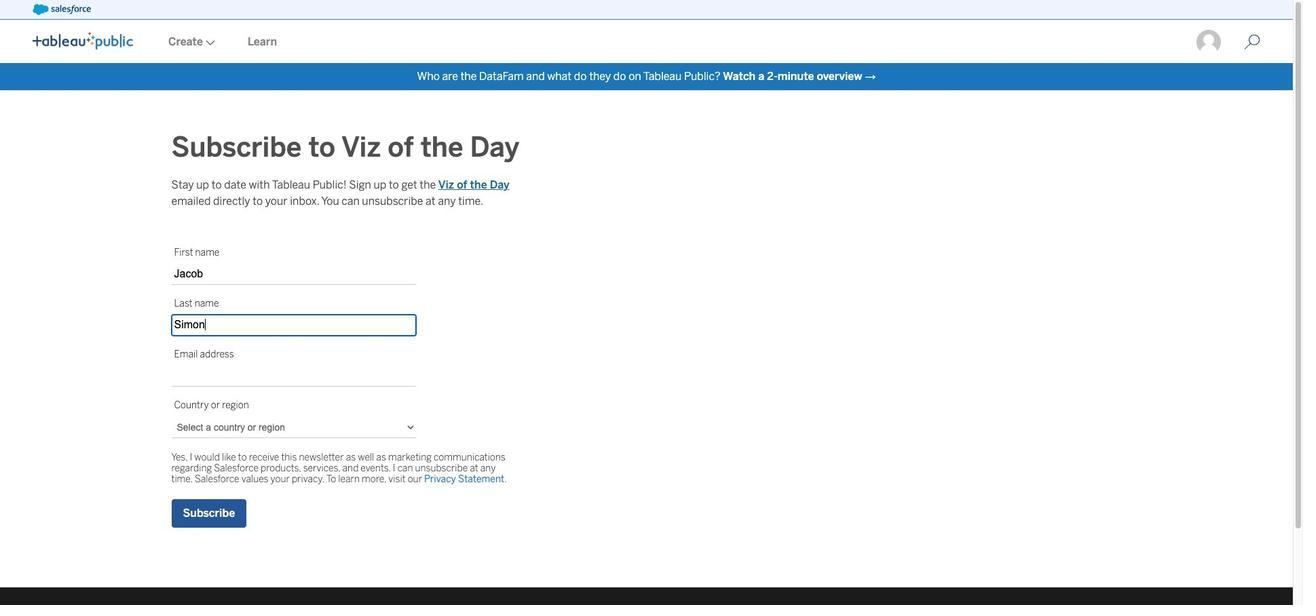 Task type: describe. For each thing, give the bounding box(es) containing it.
salesforce logo image
[[33, 4, 91, 15]]

logo image
[[33, 32, 133, 50]]

create image
[[203, 40, 215, 45]]



Task type: vqa. For each thing, say whether or not it's contained in the screenshot.
Go to search image
yes



Task type: locate. For each thing, give the bounding box(es) containing it.
jacob.simon6557 image
[[1195, 29, 1223, 56]]

None text field
[[171, 264, 416, 285]]

go to search image
[[1228, 34, 1277, 50]]

None text field
[[171, 315, 416, 336]]

None email field
[[171, 366, 416, 387]]



